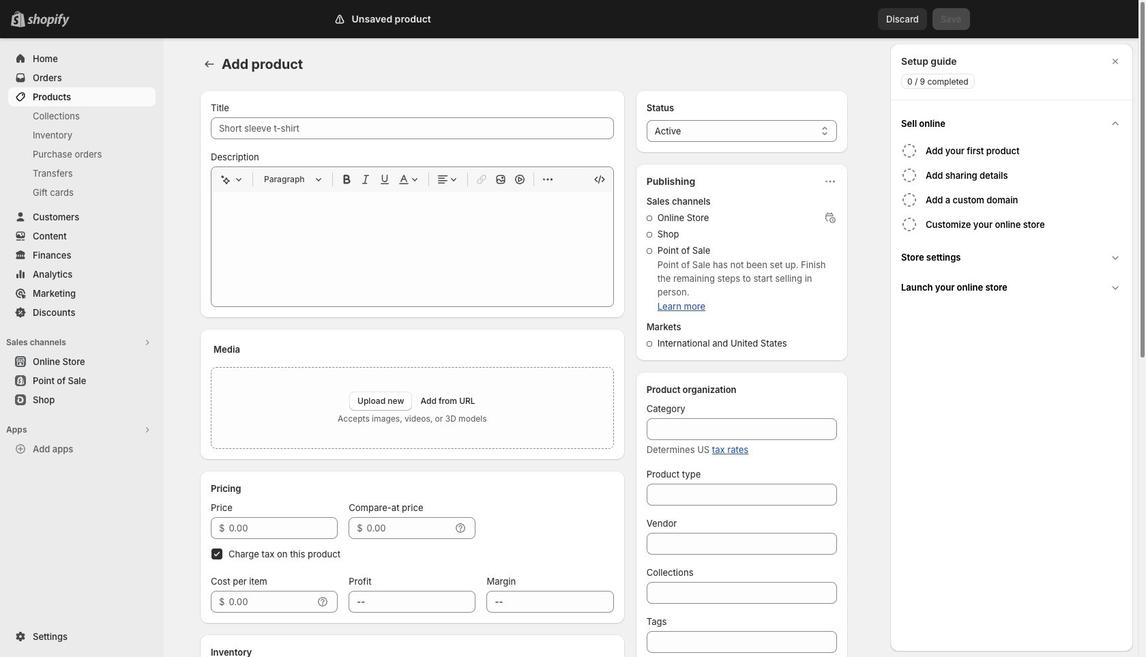 Task type: locate. For each thing, give the bounding box(es) containing it.
None text field
[[487, 591, 614, 613]]

mark add sharing details as done image
[[902, 167, 918, 184]]

0 vertical spatial   text field
[[367, 517, 451, 539]]

dialog
[[891, 44, 1134, 652]]

1 horizontal spatial   text field
[[367, 517, 451, 539]]

0 horizontal spatial   text field
[[229, 591, 313, 613]]

Short sleeve t-shirt text field
[[211, 117, 614, 139]]

  text field
[[367, 517, 451, 539], [229, 591, 313, 613]]

mark add your first product as done image
[[902, 143, 918, 159]]

mark customize your online store as done image
[[902, 216, 918, 233]]

None text field
[[647, 582, 837, 604], [349, 591, 476, 613], [647, 631, 837, 653], [647, 582, 837, 604], [349, 591, 476, 613], [647, 631, 837, 653]]

  text field
[[229, 517, 338, 539]]



Task type: describe. For each thing, give the bounding box(es) containing it.
shopify image
[[30, 14, 72, 27]]

1 vertical spatial   text field
[[229, 591, 313, 613]]

mark add a custom domain as done image
[[902, 192, 918, 208]]



Task type: vqa. For each thing, say whether or not it's contained in the screenshot.
  text field
yes



